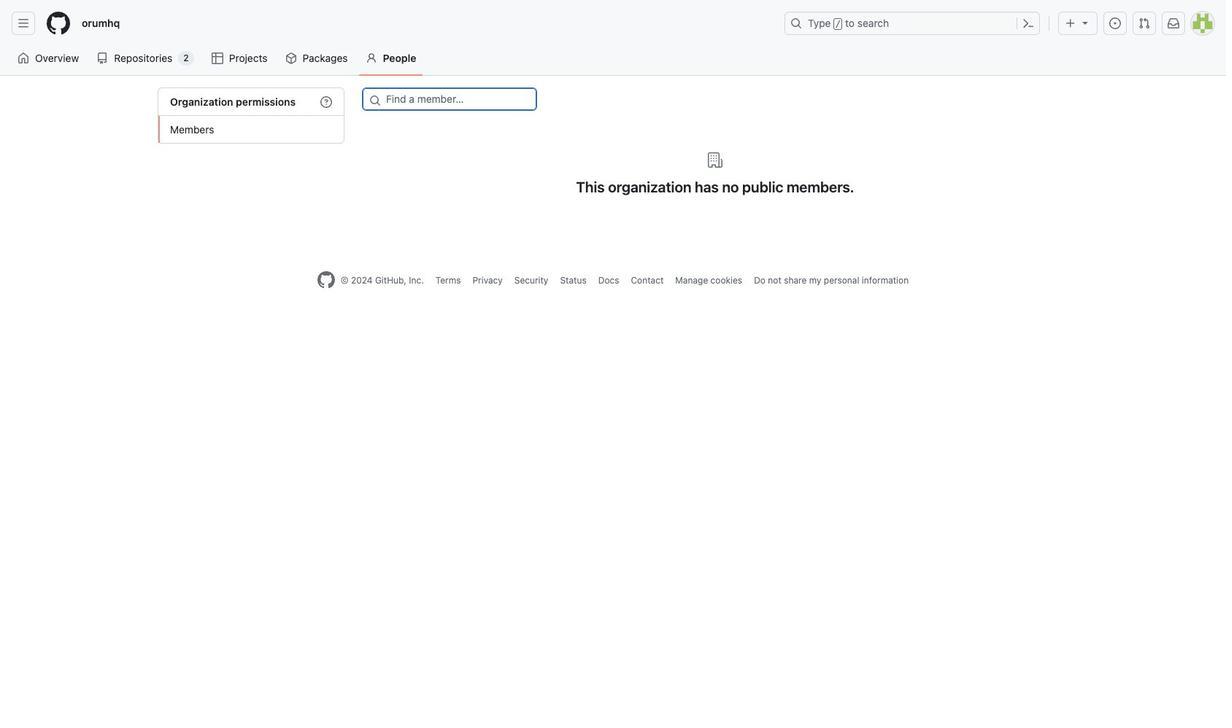 Task type: vqa. For each thing, say whether or not it's contained in the screenshot.
kinds
no



Task type: describe. For each thing, give the bounding box(es) containing it.
triangle down image
[[1079, 17, 1091, 28]]

repo image
[[96, 53, 108, 64]]

notifications image
[[1168, 18, 1179, 29]]

search image
[[369, 95, 381, 107]]

issue opened image
[[1109, 18, 1121, 29]]

command palette image
[[1022, 18, 1034, 29]]

help for user roles image
[[320, 96, 332, 108]]

1 horizontal spatial homepage image
[[317, 271, 335, 289]]



Task type: locate. For each thing, give the bounding box(es) containing it.
organization image
[[706, 152, 724, 169]]

package image
[[285, 53, 297, 64]]

plus image
[[1065, 18, 1076, 29]]

git pull request image
[[1138, 18, 1150, 29]]

homepage image
[[47, 12, 70, 35], [317, 271, 335, 289]]

person image
[[365, 53, 377, 64]]

1 vertical spatial homepage image
[[317, 271, 335, 289]]

Find a member… text field
[[362, 88, 537, 111]]

0 horizontal spatial homepage image
[[47, 12, 70, 35]]

0 vertical spatial homepage image
[[47, 12, 70, 35]]

table image
[[211, 53, 223, 64]]

home image
[[18, 53, 29, 64]]



